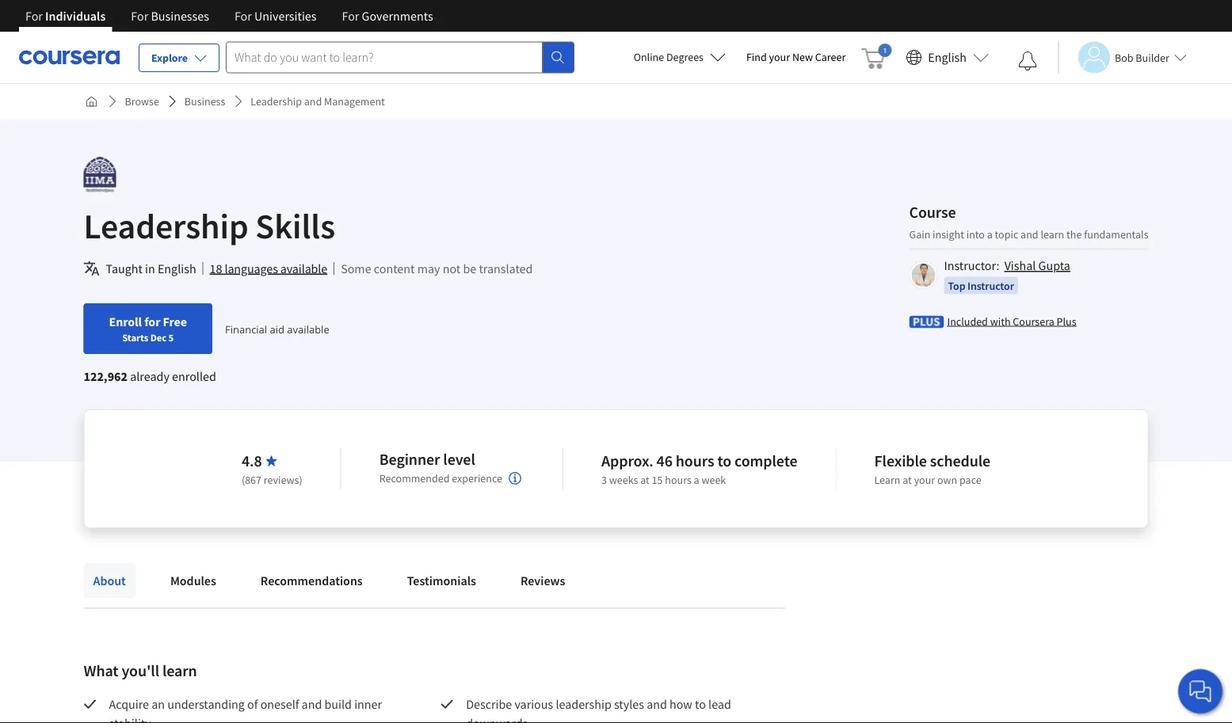 Task type: describe. For each thing, give the bounding box(es) containing it.
beginner level
[[380, 450, 475, 470]]

3
[[602, 473, 607, 488]]

gupta
[[1039, 258, 1071, 274]]

leadership for leadership and management
[[251, 94, 302, 109]]

reviews
[[521, 573, 566, 589]]

what you'll learn
[[84, 662, 197, 681]]

about link
[[84, 564, 135, 599]]

free
[[163, 314, 187, 330]]

skills
[[256, 204, 335, 248]]

banner navigation
[[13, 0, 446, 32]]

for for individuals
[[25, 8, 43, 24]]

find your new career link
[[739, 48, 854, 67]]

management
[[324, 94, 385, 109]]

instructor:
[[945, 258, 1000, 274]]

builder
[[1136, 50, 1170, 65]]

online
[[634, 50, 665, 64]]

aid
[[270, 322, 285, 336]]

chat with us image
[[1188, 679, 1214, 705]]

insight
[[933, 227, 965, 241]]

learn inside course gain insight into a topic and learn the fundamentals
[[1041, 227, 1065, 241]]

taught
[[106, 261, 143, 277]]

describe various leadership styles and how to lead downwards.
[[466, 697, 734, 724]]

weeks
[[609, 473, 639, 488]]

financial
[[225, 322, 267, 336]]

inner
[[354, 697, 382, 713]]

learn
[[875, 473, 901, 488]]

lead
[[709, 697, 732, 713]]

some content may not be translated
[[341, 261, 533, 277]]

english inside button
[[929, 50, 967, 65]]

18 languages available
[[210, 261, 328, 277]]

english button
[[900, 32, 996, 83]]

browse
[[125, 94, 159, 109]]

some
[[341, 261, 372, 277]]

find
[[747, 50, 767, 64]]

not
[[443, 261, 461, 277]]

already
[[130, 369, 170, 385]]

What do you want to learn? text field
[[226, 42, 543, 73]]

testimonials link
[[398, 564, 486, 599]]

level
[[443, 450, 475, 470]]

for universities
[[235, 8, 317, 24]]

1 vertical spatial learn
[[162, 662, 197, 681]]

in
[[145, 261, 155, 277]]

1 vertical spatial hours
[[665, 473, 692, 488]]

about
[[93, 573, 126, 589]]

dec
[[150, 331, 167, 344]]

explore button
[[139, 44, 220, 72]]

course
[[910, 202, 957, 222]]

for for universities
[[235, 8, 252, 24]]

flexible
[[875, 452, 928, 471]]

and inside acquire an understanding of oneself and build inner stability.
[[302, 697, 322, 713]]

browse link
[[119, 87, 166, 116]]

vishal gupta image
[[912, 264, 936, 287]]

122,962 already enrolled
[[84, 369, 216, 385]]

for businesses
[[131, 8, 209, 24]]

complete
[[735, 452, 798, 471]]

vishal gupta link
[[1005, 258, 1071, 274]]

bob
[[1116, 50, 1134, 65]]

leadership and management
[[251, 94, 385, 109]]

0 vertical spatial hours
[[676, 452, 715, 471]]

acquire
[[109, 697, 149, 713]]

46
[[657, 452, 673, 471]]

recommendations link
[[251, 564, 372, 599]]

career
[[816, 50, 846, 64]]

universities
[[255, 8, 317, 24]]

acquire an understanding of oneself and build inner stability.
[[109, 697, 385, 724]]

languages
[[225, 261, 278, 277]]

your inside "link"
[[769, 50, 791, 64]]

into
[[967, 227, 985, 241]]

your inside flexible schedule learn at your own pace
[[915, 473, 936, 488]]

stability.
[[109, 716, 154, 724]]

week
[[702, 473, 726, 488]]

what
[[84, 662, 119, 681]]

18
[[210, 261, 222, 277]]

oneself
[[261, 697, 299, 713]]

how
[[670, 697, 693, 713]]

be
[[463, 261, 477, 277]]

recommended experience
[[380, 472, 503, 486]]

coursera
[[1014, 314, 1055, 329]]



Task type: locate. For each thing, give the bounding box(es) containing it.
available right aid
[[287, 322, 330, 336]]

included
[[948, 314, 989, 329]]

governments
[[362, 8, 433, 24]]

for left governments
[[342, 8, 359, 24]]

available inside button
[[281, 261, 328, 277]]

english right shopping cart: 1 item image
[[929, 50, 967, 65]]

recommendations
[[261, 573, 363, 589]]

available for financial aid available
[[287, 322, 330, 336]]

show notifications image
[[1019, 52, 1038, 71]]

learn right the you'll
[[162, 662, 197, 681]]

leadership up taught in english
[[84, 204, 249, 248]]

0 horizontal spatial learn
[[162, 662, 197, 681]]

an
[[152, 697, 165, 713]]

styles
[[614, 697, 645, 713]]

of
[[247, 697, 258, 713]]

approx. 46 hours to complete 3 weeks at 15 hours a week
[[602, 452, 798, 488]]

for left businesses
[[131, 8, 148, 24]]

a right into
[[988, 227, 993, 241]]

learn left the
[[1041, 227, 1065, 241]]

your left own
[[915, 473, 936, 488]]

shopping cart: 1 item image
[[862, 44, 892, 69]]

0 horizontal spatial your
[[769, 50, 791, 64]]

4.8
[[242, 452, 262, 471]]

home image
[[85, 95, 98, 108]]

leadership right business link
[[251, 94, 302, 109]]

financial aid available
[[225, 322, 330, 336]]

explore
[[151, 51, 188, 65]]

1 vertical spatial your
[[915, 473, 936, 488]]

for
[[144, 314, 160, 330]]

0 horizontal spatial to
[[695, 697, 706, 713]]

2 for from the left
[[131, 8, 148, 24]]

a inside course gain insight into a topic and learn the fundamentals
[[988, 227, 993, 241]]

gain
[[910, 227, 931, 241]]

course gain insight into a topic and learn the fundamentals
[[910, 202, 1149, 241]]

online degrees button
[[621, 40, 739, 75]]

modules
[[170, 573, 216, 589]]

hours up week
[[676, 452, 715, 471]]

hours right 15
[[665, 473, 692, 488]]

0 vertical spatial leadership
[[251, 94, 302, 109]]

for left 'universities'
[[235, 8, 252, 24]]

degrees
[[667, 50, 704, 64]]

english right in
[[158, 261, 196, 277]]

0 horizontal spatial leadership
[[84, 204, 249, 248]]

fundamentals
[[1085, 227, 1149, 241]]

beginner
[[380, 450, 440, 470]]

to left the lead
[[695, 697, 706, 713]]

0 vertical spatial a
[[988, 227, 993, 241]]

new
[[793, 50, 813, 64]]

included with coursera plus
[[948, 314, 1077, 329]]

reviews)
[[264, 473, 303, 488]]

for left individuals
[[25, 8, 43, 24]]

understanding
[[167, 697, 245, 713]]

recommended
[[380, 472, 450, 486]]

and
[[304, 94, 322, 109], [1021, 227, 1039, 241], [302, 697, 322, 713], [647, 697, 667, 713]]

0 vertical spatial available
[[281, 261, 328, 277]]

and inside the describe various leadership styles and how to lead downwards.
[[647, 697, 667, 713]]

approx.
[[602, 452, 654, 471]]

enroll for free starts dec 5
[[109, 314, 187, 344]]

0 vertical spatial to
[[718, 452, 732, 471]]

taught in english
[[106, 261, 196, 277]]

business
[[185, 94, 225, 109]]

1 vertical spatial a
[[694, 473, 700, 488]]

leadership for leadership skills
[[84, 204, 249, 248]]

1 horizontal spatial to
[[718, 452, 732, 471]]

122,962
[[84, 369, 128, 385]]

online degrees
[[634, 50, 704, 64]]

coursera image
[[19, 45, 120, 70]]

a left week
[[694, 473, 700, 488]]

learn
[[1041, 227, 1065, 241], [162, 662, 197, 681]]

hours
[[676, 452, 715, 471], [665, 473, 692, 488]]

at inside flexible schedule learn at your own pace
[[903, 473, 912, 488]]

a inside approx. 46 hours to complete 3 weeks at 15 hours a week
[[694, 473, 700, 488]]

and left how
[[647, 697, 667, 713]]

0 horizontal spatial at
[[641, 473, 650, 488]]

1 vertical spatial available
[[287, 322, 330, 336]]

iima - iim ahmedabad image
[[84, 157, 116, 193]]

available for 18 languages available
[[281, 261, 328, 277]]

for individuals
[[25, 8, 106, 24]]

bob builder button
[[1058, 42, 1188, 73]]

None search field
[[226, 42, 575, 73]]

topic
[[995, 227, 1019, 241]]

with
[[991, 314, 1011, 329]]

at left 15
[[641, 473, 650, 488]]

to inside the describe various leadership styles and how to lead downwards.
[[695, 697, 706, 713]]

available down skills
[[281, 261, 328, 277]]

coursera plus image
[[910, 316, 945, 329]]

schedule
[[931, 452, 991, 471]]

(867 reviews)
[[242, 473, 303, 488]]

you'll
[[122, 662, 159, 681]]

individuals
[[45, 8, 106, 24]]

testimonials
[[407, 573, 476, 589]]

vishal
[[1005, 258, 1037, 274]]

1 for from the left
[[25, 8, 43, 24]]

businesses
[[151, 8, 209, 24]]

bob builder
[[1116, 50, 1170, 65]]

flexible schedule learn at your own pace
[[875, 452, 991, 488]]

1 horizontal spatial at
[[903, 473, 912, 488]]

0 vertical spatial english
[[929, 50, 967, 65]]

1 horizontal spatial your
[[915, 473, 936, 488]]

top
[[949, 279, 966, 293]]

0 horizontal spatial english
[[158, 261, 196, 277]]

modules link
[[161, 564, 226, 599]]

various
[[515, 697, 554, 713]]

5
[[169, 331, 174, 344]]

1 horizontal spatial leadership
[[251, 94, 302, 109]]

your right find
[[769, 50, 791, 64]]

and inside course gain insight into a topic and learn the fundamentals
[[1021, 227, 1039, 241]]

describe
[[466, 697, 512, 713]]

1 horizontal spatial learn
[[1041, 227, 1065, 241]]

and right topic
[[1021, 227, 1039, 241]]

1 vertical spatial english
[[158, 261, 196, 277]]

content
[[374, 261, 415, 277]]

1 horizontal spatial english
[[929, 50, 967, 65]]

for for businesses
[[131, 8, 148, 24]]

your
[[769, 50, 791, 64], [915, 473, 936, 488]]

business link
[[178, 87, 232, 116]]

instructor: vishal gupta top instructor
[[945, 258, 1071, 293]]

leadership and management link
[[244, 87, 391, 116]]

4 for from the left
[[342, 8, 359, 24]]

15
[[652, 473, 663, 488]]

to up week
[[718, 452, 732, 471]]

plus
[[1057, 314, 1077, 329]]

3 for from the left
[[235, 8, 252, 24]]

0 horizontal spatial a
[[694, 473, 700, 488]]

included with coursera plus link
[[948, 314, 1077, 329]]

1 vertical spatial to
[[695, 697, 706, 713]]

1 horizontal spatial a
[[988, 227, 993, 241]]

0 vertical spatial your
[[769, 50, 791, 64]]

18 languages available button
[[210, 259, 328, 278]]

may
[[418, 261, 440, 277]]

for for governments
[[342, 8, 359, 24]]

at
[[641, 473, 650, 488], [903, 473, 912, 488]]

2 at from the left
[[903, 473, 912, 488]]

translated
[[479, 261, 533, 277]]

reviews link
[[511, 564, 575, 599]]

1 vertical spatial leadership
[[84, 204, 249, 248]]

information about difficulty level pre-requisites. image
[[509, 473, 522, 485]]

1 at from the left
[[641, 473, 650, 488]]

and left "management"
[[304, 94, 322, 109]]

starts
[[122, 331, 148, 344]]

leadership skills
[[84, 204, 335, 248]]

0 vertical spatial learn
[[1041, 227, 1065, 241]]

financial aid available button
[[225, 322, 330, 336]]

and left build
[[302, 697, 322, 713]]

own
[[938, 473, 958, 488]]

for governments
[[342, 8, 433, 24]]

at inside approx. 46 hours to complete 3 weeks at 15 hours a week
[[641, 473, 650, 488]]

at right learn
[[903, 473, 912, 488]]

enrolled
[[172, 369, 216, 385]]

the
[[1067, 227, 1083, 241]]

to inside approx. 46 hours to complete 3 weeks at 15 hours a week
[[718, 452, 732, 471]]



Task type: vqa. For each thing, say whether or not it's contained in the screenshot.
only within the Automatic translations are limited to instructional content only. Instructional services, support services, and content hosted outside of Coursera (such as external websites, plugins, and proctored exams) may only be available in their original language.
no



